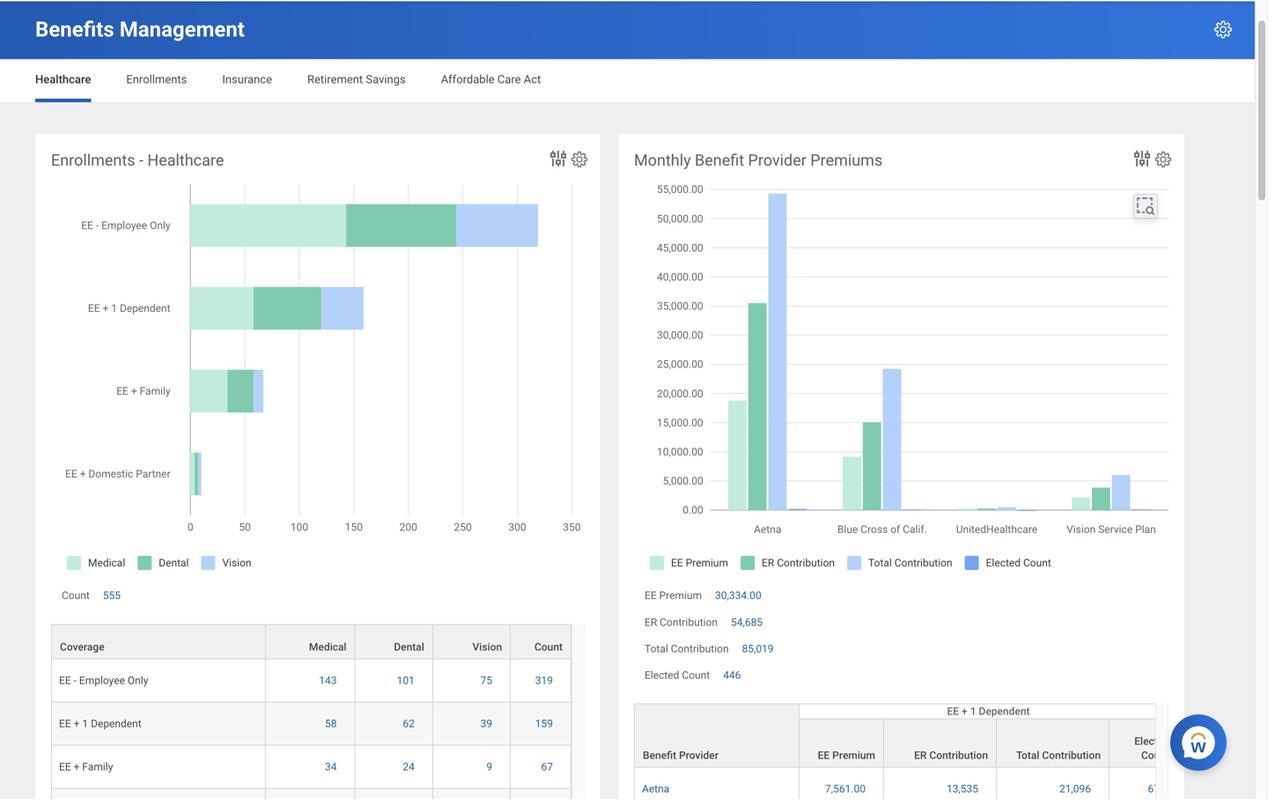 Task type: vqa. For each thing, say whether or not it's contained in the screenshot.
dashboard ICON
no



Task type: describe. For each thing, give the bounding box(es) containing it.
ee premium column header
[[800, 705, 885, 769]]

elected count inside popup button
[[1135, 735, 1170, 762]]

count inside elected count
[[1142, 750, 1170, 762]]

15,068 button
[[951, 474, 985, 489]]

aetna
[[642, 783, 670, 795]]

ee + 1 dependent inside 'enrollments - healthcare' element
[[59, 717, 142, 730]]

retirement savings
[[307, 73, 406, 86]]

enrollments - healthcare element
[[35, 134, 601, 799]]

total contribution inside popup button
[[1017, 750, 1101, 762]]

affordable
[[441, 73, 495, 86]]

1 horizontal spatial healthcare
[[147, 151, 224, 170]]

0 horizontal spatial premium
[[660, 590, 702, 602]]

- for enrollments
[[139, 151, 144, 170]]

159 button
[[535, 717, 556, 731]]

39
[[481, 717, 493, 730]]

143 button
[[319, 673, 340, 688]]

75
[[481, 674, 493, 687]]

30,334.00 button
[[715, 589, 765, 603]]

34
[[325, 761, 337, 773]]

+ for 159
[[74, 717, 80, 730]]

contribution inside benefit provider er contribution 15,068
[[884, 475, 942, 488]]

319 button
[[535, 673, 556, 688]]

tab list inside benefits management main content
[[18, 60, 1238, 102]]

provider for benefit provider er contribution 15,068
[[904, 456, 943, 468]]

elected count button
[[1110, 720, 1178, 767]]

configure and view chart data image for enrollments - healthcare
[[548, 148, 569, 169]]

ee for 34
[[59, 761, 71, 773]]

159
[[535, 717, 553, 730]]

employee
[[79, 674, 125, 687]]

monthly benefit provider premiums element
[[618, 134, 1269, 799]]

0 horizontal spatial total contribution
[[645, 643, 729, 655]]

premiums
[[811, 151, 883, 170]]

15,068
[[951, 475, 982, 488]]

2 cell from the left
[[266, 789, 356, 799]]

319
[[535, 674, 553, 687]]

101 button
[[397, 673, 417, 688]]

ee inside 'ee + 1 dependent' 'popup button'
[[948, 705, 959, 718]]

contribution up 446
[[671, 643, 729, 655]]

total contribution column header
[[997, 705, 1110, 769]]

5 cell from the left
[[511, 789, 572, 799]]

only
[[128, 674, 148, 687]]

13,535
[[947, 783, 979, 795]]

7,561.00
[[826, 783, 866, 795]]

21,096 button
[[1060, 782, 1094, 796]]

446 button
[[724, 668, 744, 683]]

vision
[[473, 641, 502, 653]]

67 button for 9
[[541, 760, 556, 774]]

retirement
[[307, 73, 363, 86]]

er contribution inside tooltip
[[869, 425, 954, 440]]

58 button
[[325, 717, 340, 731]]

total contribution button
[[997, 720, 1109, 767]]

configure enrollments - healthcare image
[[570, 150, 589, 169]]

1 cell from the left
[[51, 789, 266, 799]]

er contribution column header
[[885, 705, 997, 769]]

75 button
[[481, 673, 495, 688]]

4 cell from the left
[[433, 789, 511, 799]]

0 vertical spatial elected count
[[645, 669, 710, 682]]

benefit for benefit provider
[[643, 750, 677, 762]]

0 horizontal spatial healthcare
[[35, 73, 91, 86]]

ee for 30,334.00
[[645, 590, 657, 602]]

benefits
[[35, 17, 114, 42]]

elected inside popup button
[[1135, 735, 1170, 748]]

family
[[82, 761, 113, 773]]

management
[[120, 17, 245, 42]]

30,334.00
[[715, 590, 762, 602]]

85,019
[[742, 643, 774, 655]]

contribution inside er contribution popup button
[[930, 750, 989, 762]]

1 vertical spatial er contribution
[[645, 616, 718, 628]]

ee premium inside popup button
[[818, 750, 876, 762]]

ee + 1 dependent inside 'popup button'
[[948, 705, 1030, 718]]

enrollments for enrollments
[[126, 73, 187, 86]]

ee inside ee premium popup button
[[818, 750, 830, 762]]

coverage button
[[52, 625, 265, 658]]

ee for 143
[[59, 674, 71, 687]]

1 inside 'popup button'
[[971, 705, 977, 718]]

coverage
[[60, 641, 105, 653]]

configure monthly benefit provider premiums image
[[1154, 150, 1174, 169]]

0 horizontal spatial ee premium
[[645, 590, 702, 602]]

9
[[487, 761, 493, 773]]

1 horizontal spatial benefit
[[695, 151, 745, 170]]

er inside benefit provider er contribution 15,068
[[869, 475, 881, 488]]

62 button
[[403, 717, 417, 731]]

24
[[403, 761, 415, 773]]

enrollments - healthcare
[[51, 151, 224, 170]]

affordable care act
[[441, 73, 541, 86]]

dental
[[394, 641, 425, 653]]

medical
[[309, 641, 347, 653]]

62
[[403, 717, 415, 730]]



Task type: locate. For each thing, give the bounding box(es) containing it.
benefits management main content
[[0, 1, 1269, 799]]

benefit provider column header
[[634, 704, 800, 769]]

1 horizontal spatial ee premium
[[818, 750, 876, 762]]

configure and view chart data image inside monthly benefit provider premiums element
[[1132, 148, 1153, 169]]

contribution left the 15,068
[[884, 475, 942, 488]]

vision button
[[433, 625, 510, 658]]

446
[[724, 669, 741, 682]]

elected count
[[645, 669, 710, 682], [1135, 735, 1170, 762]]

medical button
[[266, 625, 355, 658]]

1 inside 'enrollments - healthcare' element
[[82, 717, 88, 730]]

24 button
[[403, 760, 417, 774]]

benefit provider
[[643, 750, 719, 762]]

premium
[[660, 590, 702, 602], [833, 750, 876, 762]]

1 horizontal spatial provider
[[749, 151, 807, 170]]

1 horizontal spatial configure and view chart data image
[[1132, 148, 1153, 169]]

1 vertical spatial benefit
[[869, 456, 902, 468]]

row containing elected count
[[634, 705, 1269, 769]]

1 horizontal spatial 67
[[1148, 783, 1160, 795]]

configure this page image
[[1213, 19, 1234, 40]]

555
[[103, 590, 121, 602]]

1 up ee + family
[[82, 717, 88, 730]]

85,019 button
[[742, 642, 777, 656]]

1 configure and view chart data image from the left
[[548, 148, 569, 169]]

provider inside popup button
[[679, 750, 719, 762]]

0 horizontal spatial 1
[[82, 717, 88, 730]]

row containing ee + family
[[51, 746, 572, 789]]

dependent
[[979, 705, 1030, 718], [91, 717, 142, 730]]

contribution down "30,334.00"
[[660, 616, 718, 628]]

enrollments
[[126, 73, 187, 86], [51, 151, 135, 170]]

1 vertical spatial elected
[[1135, 735, 1170, 748]]

provider inside benefit provider er contribution 15,068
[[904, 456, 943, 468]]

ee premium up 7,561.00
[[818, 750, 876, 762]]

1 horizontal spatial total
[[1017, 750, 1040, 762]]

1 horizontal spatial premium
[[833, 750, 876, 762]]

er contribution tooltip
[[861, 391, 1102, 515]]

healthcare
[[35, 73, 91, 86], [147, 151, 224, 170]]

1 vertical spatial provider
[[904, 456, 943, 468]]

21,096
[[1060, 783, 1092, 795]]

ee premium left "30,334.00"
[[645, 590, 702, 602]]

premium left "30,334.00"
[[660, 590, 702, 602]]

+ inside row
[[74, 761, 80, 773]]

1 horizontal spatial dependent
[[979, 705, 1030, 718]]

0 vertical spatial -
[[139, 151, 144, 170]]

contribution up 13,535 on the bottom right of the page
[[930, 750, 989, 762]]

row
[[51, 624, 572, 659], [51, 659, 572, 702], [51, 702, 572, 746], [634, 704, 1269, 769], [634, 705, 1269, 769], [51, 746, 572, 789], [634, 768, 1269, 799], [51, 789, 572, 799]]

count
[[62, 590, 90, 602], [535, 641, 563, 653], [682, 669, 710, 682], [1142, 750, 1170, 762]]

1 horizontal spatial elected count
[[1135, 735, 1170, 762]]

er inside popup button
[[915, 750, 927, 762]]

configure and view chart data image left configure enrollments - healthcare image
[[548, 148, 569, 169]]

row containing ee - employee only
[[51, 659, 572, 702]]

143
[[319, 674, 337, 687]]

2 vertical spatial benefit
[[643, 750, 677, 762]]

er contribution button
[[885, 720, 996, 767]]

ee left employee at bottom
[[59, 674, 71, 687]]

count button
[[511, 625, 571, 658]]

ee + 1 dependent
[[948, 705, 1030, 718], [59, 717, 142, 730]]

benefit
[[695, 151, 745, 170], [869, 456, 902, 468], [643, 750, 677, 762]]

configure and view chart data image
[[548, 148, 569, 169], [1132, 148, 1153, 169]]

2 vertical spatial er contribution
[[915, 750, 989, 762]]

contribution up the '21,096'
[[1043, 750, 1101, 762]]

ee + 1 dependent down employee at bottom
[[59, 717, 142, 730]]

benefit provider button
[[635, 705, 799, 767]]

er contribution inside popup button
[[915, 750, 989, 762]]

0 horizontal spatial total
[[645, 643, 669, 655]]

+ for 67
[[74, 761, 80, 773]]

0 horizontal spatial ee + 1 dependent
[[59, 717, 142, 730]]

1 horizontal spatial elected
[[1135, 735, 1170, 748]]

ee premium button
[[800, 720, 884, 767]]

total contribution
[[645, 643, 729, 655], [1017, 750, 1101, 762]]

total
[[645, 643, 669, 655], [1017, 750, 1040, 762]]

ee + family
[[59, 761, 113, 773]]

benefit inside benefit provider er contribution 15,068
[[869, 456, 902, 468]]

ee - employee only
[[59, 674, 148, 687]]

act
[[524, 73, 541, 86]]

0 horizontal spatial elected count
[[645, 669, 710, 682]]

0 vertical spatial total contribution
[[645, 643, 729, 655]]

total contribution up 446
[[645, 643, 729, 655]]

contribution inside 'total contribution' popup button
[[1043, 750, 1101, 762]]

configure and view chart data image left configure monthly benefit provider premiums icon
[[1132, 148, 1153, 169]]

elected
[[645, 669, 680, 682], [1135, 735, 1170, 748]]

3 cell from the left
[[356, 789, 433, 799]]

- inside row
[[74, 674, 77, 687]]

67 down elected count popup button
[[1148, 783, 1160, 795]]

er contribution down "30,334.00"
[[645, 616, 718, 628]]

enrollments inside tab list
[[126, 73, 187, 86]]

ee + 1 dependent up er contribution popup button
[[948, 705, 1030, 718]]

1 vertical spatial 67
[[1148, 783, 1160, 795]]

67 for 21,096
[[1148, 783, 1160, 795]]

ee left family
[[59, 761, 71, 773]]

ee up 7,561.00
[[818, 750, 830, 762]]

1 horizontal spatial 67 button
[[1148, 782, 1163, 796]]

configure and view chart data image for monthly benefit provider premiums
[[1132, 148, 1153, 169]]

1
[[971, 705, 977, 718], [82, 717, 88, 730]]

0 horizontal spatial benefit
[[643, 750, 677, 762]]

ee for 58
[[59, 717, 71, 730]]

ee premium
[[645, 590, 702, 602], [818, 750, 876, 762]]

cell down family
[[51, 789, 266, 799]]

ee up ee + family
[[59, 717, 71, 730]]

0 vertical spatial enrollments
[[126, 73, 187, 86]]

67 down 159 'button'
[[541, 761, 553, 773]]

cell down 24
[[356, 789, 433, 799]]

7,561.00 button
[[826, 782, 869, 796]]

cell down 159
[[511, 789, 572, 799]]

67 button down elected count popup button
[[1148, 782, 1163, 796]]

1 horizontal spatial 1
[[971, 705, 977, 718]]

58
[[325, 717, 337, 730]]

enrollments for enrollments - healthcare
[[51, 151, 135, 170]]

1 vertical spatial ee premium
[[818, 750, 876, 762]]

savings
[[366, 73, 406, 86]]

provider for benefit provider
[[679, 750, 719, 762]]

67 inside 'enrollments - healthcare' element
[[541, 761, 553, 773]]

benefit inside popup button
[[643, 750, 677, 762]]

contribution
[[886, 425, 954, 440], [884, 475, 942, 488], [660, 616, 718, 628], [671, 643, 729, 655], [930, 750, 989, 762], [1043, 750, 1101, 762]]

0 vertical spatial premium
[[660, 590, 702, 602]]

contribution up benefit provider er contribution 15,068
[[886, 425, 954, 440]]

67 button for 21,096
[[1148, 782, 1163, 796]]

tab list containing healthcare
[[18, 60, 1238, 102]]

2 configure and view chart data image from the left
[[1132, 148, 1153, 169]]

total contribution up the '21,096'
[[1017, 750, 1101, 762]]

1 vertical spatial elected count
[[1135, 735, 1170, 762]]

0 vertical spatial 67
[[541, 761, 553, 773]]

+ up ee + family
[[74, 717, 80, 730]]

aetna link
[[642, 780, 670, 795]]

monthly
[[634, 151, 691, 170]]

13,535 button
[[947, 782, 981, 796]]

er
[[869, 425, 883, 440], [869, 475, 881, 488], [645, 616, 657, 628], [915, 750, 927, 762]]

0 horizontal spatial provider
[[679, 750, 719, 762]]

67 button down 159 'button'
[[541, 760, 556, 774]]

ee + 1 dependent button
[[800, 705, 1178, 719]]

1 horizontal spatial ee + 1 dependent
[[948, 705, 1030, 718]]

er contribution up 13,535 on the bottom right of the page
[[915, 750, 989, 762]]

0 vertical spatial er contribution
[[869, 425, 954, 440]]

9 button
[[487, 760, 495, 774]]

67
[[541, 761, 553, 773], [1148, 783, 1160, 795]]

dental button
[[356, 625, 432, 658]]

0 vertical spatial 67 button
[[541, 760, 556, 774]]

ee left "30,334.00"
[[645, 590, 657, 602]]

configure and view chart data image inside 'enrollments - healthcare' element
[[548, 148, 569, 169]]

+
[[962, 705, 968, 718], [74, 717, 80, 730], [74, 761, 80, 773]]

row containing aetna
[[634, 768, 1269, 799]]

0 horizontal spatial -
[[74, 674, 77, 687]]

0 vertical spatial provider
[[749, 151, 807, 170]]

67 for 9
[[541, 761, 553, 773]]

1 horizontal spatial -
[[139, 151, 144, 170]]

2 horizontal spatial provider
[[904, 456, 943, 468]]

0 horizontal spatial 67 button
[[541, 760, 556, 774]]

tab list
[[18, 60, 1238, 102]]

1 horizontal spatial total contribution
[[1017, 750, 1101, 762]]

2 vertical spatial provider
[[679, 750, 719, 762]]

+ up er contribution popup button
[[962, 705, 968, 718]]

1 vertical spatial 67 button
[[1148, 782, 1163, 796]]

ee up er contribution popup button
[[948, 705, 959, 718]]

1 vertical spatial healthcare
[[147, 151, 224, 170]]

row containing coverage
[[51, 624, 572, 659]]

1 vertical spatial enrollments
[[51, 151, 135, 170]]

0 vertical spatial total
[[645, 643, 669, 655]]

total inside popup button
[[1017, 750, 1040, 762]]

0 vertical spatial benefit
[[695, 151, 745, 170]]

dependent up 'total contribution' popup button
[[979, 705, 1030, 718]]

benefits management
[[35, 17, 245, 42]]

0 horizontal spatial 67
[[541, 761, 553, 773]]

2 horizontal spatial benefit
[[869, 456, 902, 468]]

101
[[397, 674, 415, 687]]

+ inside 'popup button'
[[962, 705, 968, 718]]

insurance
[[222, 73, 272, 86]]

dependent inside 'popup button'
[[979, 705, 1030, 718]]

er contribution up benefit provider er contribution 15,068
[[869, 425, 954, 440]]

1 vertical spatial -
[[74, 674, 77, 687]]

1 vertical spatial total
[[1017, 750, 1040, 762]]

benefit for benefit provider er contribution 15,068
[[869, 456, 902, 468]]

dependent down ee - employee only
[[91, 717, 142, 730]]

- for ee
[[74, 674, 77, 687]]

67 inside monthly benefit provider premiums element
[[1148, 783, 1160, 795]]

0 vertical spatial elected
[[645, 669, 680, 682]]

ee
[[645, 590, 657, 602], [59, 674, 71, 687], [948, 705, 959, 718], [59, 717, 71, 730], [818, 750, 830, 762], [59, 761, 71, 773]]

34 button
[[325, 760, 340, 774]]

67 button
[[541, 760, 556, 774], [1148, 782, 1163, 796]]

0 vertical spatial healthcare
[[35, 73, 91, 86]]

monthly benefit provider premiums
[[634, 151, 883, 170]]

0 horizontal spatial configure and view chart data image
[[548, 148, 569, 169]]

premium up 7,561.00 button
[[833, 750, 876, 762]]

0 horizontal spatial dependent
[[91, 717, 142, 730]]

0 vertical spatial ee premium
[[645, 590, 702, 602]]

54,685
[[731, 616, 763, 628]]

cell down '9'
[[433, 789, 511, 799]]

-
[[139, 151, 144, 170], [74, 674, 77, 687]]

555 button
[[103, 589, 123, 603]]

provider
[[749, 151, 807, 170], [904, 456, 943, 468], [679, 750, 719, 762]]

care
[[498, 73, 521, 86]]

54,685 button
[[731, 615, 766, 629]]

dependent inside 'enrollments - healthcare' element
[[91, 717, 142, 730]]

cell
[[51, 789, 266, 799], [266, 789, 356, 799], [356, 789, 433, 799], [433, 789, 511, 799], [511, 789, 572, 799]]

premium inside popup button
[[833, 750, 876, 762]]

er contribution
[[869, 425, 954, 440], [645, 616, 718, 628], [915, 750, 989, 762]]

39 button
[[481, 717, 495, 731]]

+ left family
[[74, 761, 80, 773]]

benefit provider er contribution 15,068
[[869, 456, 982, 488]]

1 up er contribution popup button
[[971, 705, 977, 718]]

0 horizontal spatial elected
[[645, 669, 680, 682]]

1 vertical spatial total contribution
[[1017, 750, 1101, 762]]

1 vertical spatial premium
[[833, 750, 876, 762]]

cell down 34
[[266, 789, 356, 799]]



